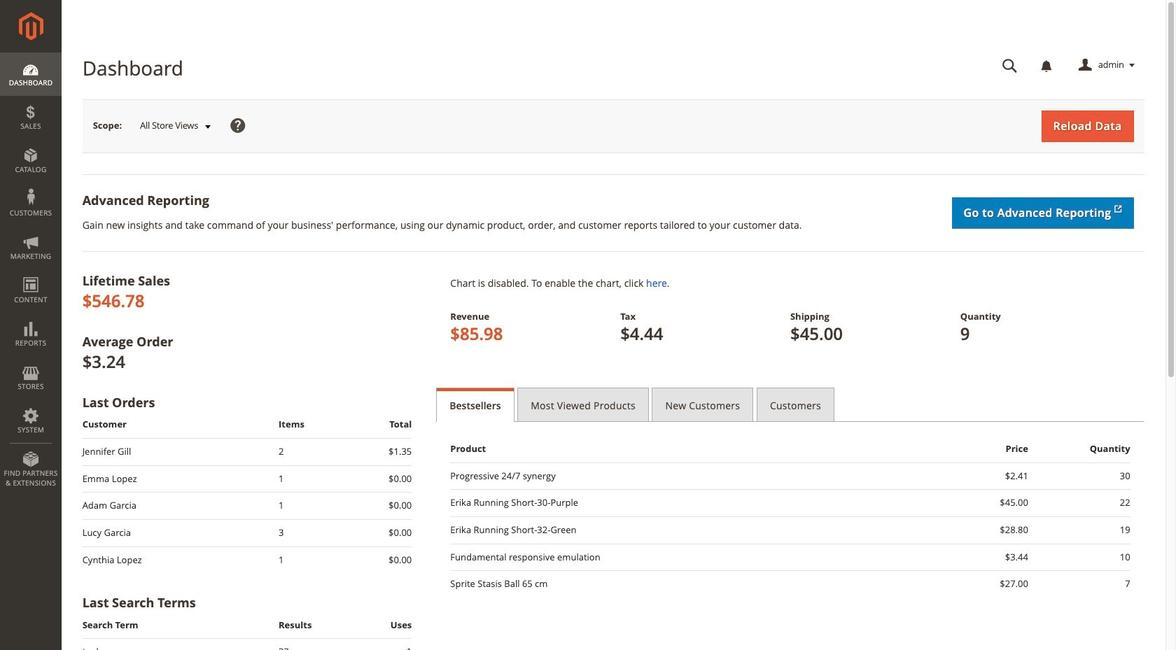 Task type: locate. For each thing, give the bounding box(es) containing it.
tab list
[[436, 388, 1144, 422]]

magento admin panel image
[[19, 12, 43, 41]]

menu bar
[[0, 53, 62, 495]]

None text field
[[992, 53, 1027, 78]]



